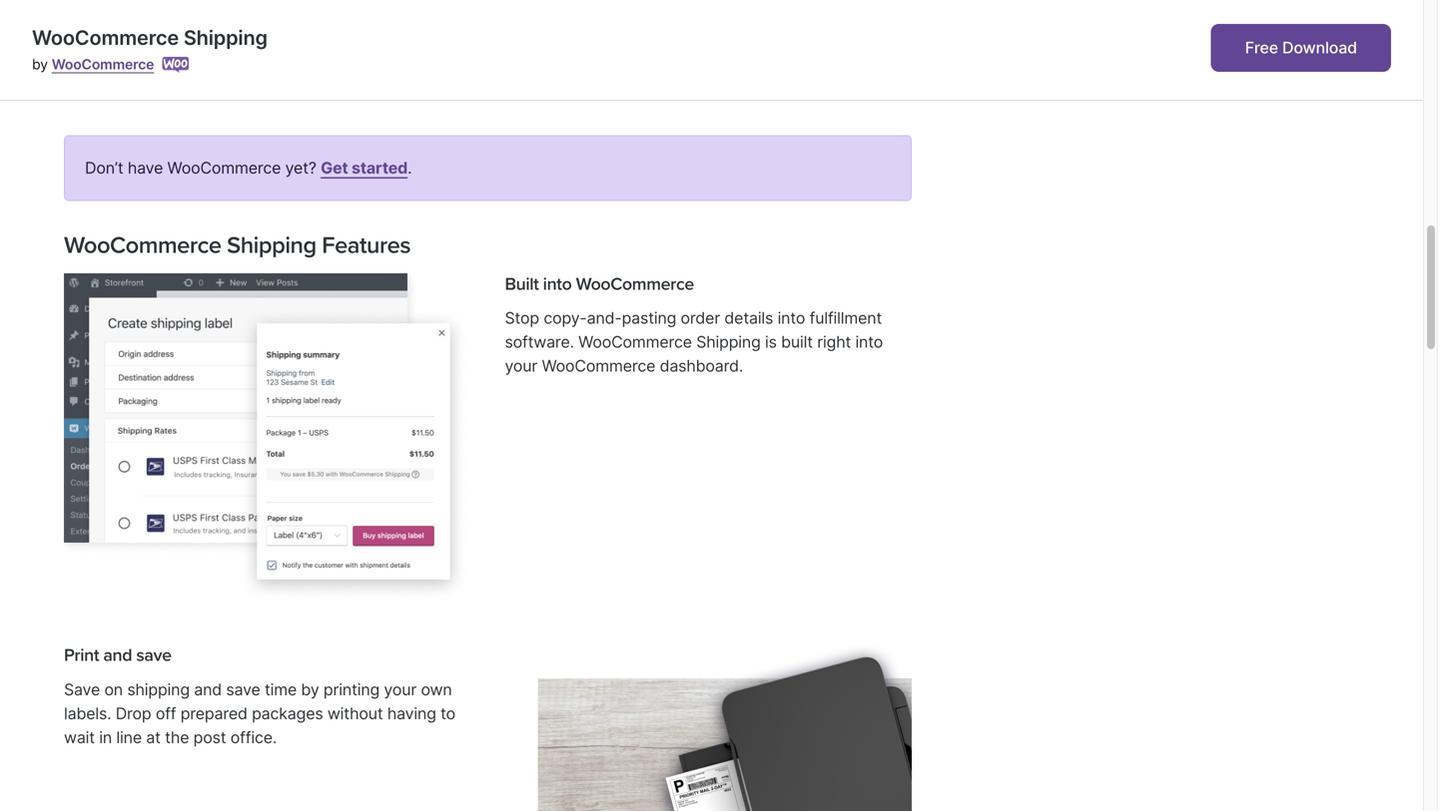 Task type: locate. For each thing, give the bounding box(es) containing it.
1 horizontal spatial by
[[301, 680, 319, 700]]

print
[[659, 57, 693, 77]]

right inside show shipping rates live on your store, take advantage of discounted prices and print labels right from woocommerce
[[745, 57, 779, 77]]

1 vertical spatial save
[[226, 680, 260, 700]]

having
[[387, 704, 436, 724]]

0 vertical spatial on
[[247, 57, 266, 77]]

and
[[627, 57, 655, 77], [103, 645, 132, 667], [194, 680, 222, 700]]

2 vertical spatial shipping
[[696, 333, 761, 352]]

shipping inside save on shipping and save time by printing your own labels. drop off prepared packages without having to wait in line at the post office.
[[127, 680, 190, 700]]

1 horizontal spatial and
[[194, 680, 222, 700]]

get
[[321, 158, 348, 178]]

save up off
[[136, 645, 171, 667]]

printing
[[324, 680, 380, 700]]

0 vertical spatial your
[[270, 57, 303, 77]]

your left store,
[[270, 57, 303, 77]]

1 vertical spatial shipping
[[127, 680, 190, 700]]

shipping down details
[[696, 333, 761, 352]]

and right print
[[103, 645, 132, 667]]

by woocommerce
[[32, 56, 154, 73]]

0 horizontal spatial on
[[104, 680, 123, 700]]

and left print
[[627, 57, 655, 77]]

your up having in the left of the page
[[384, 680, 417, 700]]

0 vertical spatial by
[[32, 56, 48, 73]]

from
[[783, 57, 817, 77]]

live
[[218, 57, 243, 77]]

free download
[[1245, 38, 1357, 57]]

your inside show shipping rates live on your store, take advantage of discounted prices and print labels right from woocommerce
[[270, 57, 303, 77]]

0 horizontal spatial save
[[136, 645, 171, 667]]

shipping inside the stop copy-and-pasting order details into fulfillment software. woocommerce shipping is built right into your woocommerce dashboard.
[[696, 333, 761, 352]]

and inside show shipping rates live on your store, take advantage of discounted prices and print labels right from woocommerce
[[627, 57, 655, 77]]

details
[[725, 309, 773, 328]]

0 vertical spatial right
[[745, 57, 779, 77]]

shipping up "live"
[[184, 25, 267, 50]]

order
[[681, 309, 720, 328]]

2 horizontal spatial your
[[505, 357, 537, 376]]

on inside show shipping rates live on your store, take advantage of discounted prices and print labels right from woocommerce
[[247, 57, 266, 77]]

woocommerce
[[32, 25, 179, 50], [52, 56, 154, 73], [64, 81, 178, 101], [167, 158, 281, 178], [64, 232, 221, 260], [576, 274, 694, 295], [578, 333, 692, 352], [542, 357, 655, 376]]

packages
[[252, 704, 323, 724]]

1 horizontal spatial on
[[247, 57, 266, 77]]

right down fulfillment
[[817, 333, 851, 352]]

by left show
[[32, 56, 48, 73]]

2 vertical spatial into
[[855, 333, 883, 352]]

save inside save on shipping and save time by printing your own labels. drop off prepared packages without having to wait in line at the post office.
[[226, 680, 260, 700]]

shipping down woocommerce shipping
[[109, 57, 172, 77]]

2 horizontal spatial and
[[627, 57, 655, 77]]

shipping up off
[[127, 680, 190, 700]]

save left time
[[226, 680, 260, 700]]

time
[[265, 680, 297, 700]]

0 vertical spatial into
[[543, 274, 572, 295]]

1 vertical spatial right
[[817, 333, 851, 352]]

built
[[505, 274, 539, 295]]

0 horizontal spatial and
[[103, 645, 132, 667]]

free
[[1245, 38, 1278, 57]]

0 horizontal spatial your
[[270, 57, 303, 77]]

.
[[408, 158, 412, 178]]

0 horizontal spatial into
[[543, 274, 572, 295]]

into
[[543, 274, 572, 295], [778, 309, 805, 328], [855, 333, 883, 352]]

into up copy-
[[543, 274, 572, 295]]

dashboard.
[[660, 357, 743, 376]]

right left from
[[745, 57, 779, 77]]

built into woocommerce
[[505, 274, 694, 295]]

1 vertical spatial into
[[778, 309, 805, 328]]

right
[[745, 57, 779, 77], [817, 333, 851, 352]]

woocommerce down the pasting
[[578, 333, 692, 352]]

2 horizontal spatial into
[[855, 333, 883, 352]]

to
[[441, 704, 455, 724]]

woocommerce shipping features
[[64, 232, 411, 260]]

0 horizontal spatial right
[[745, 57, 779, 77]]

into up built
[[778, 309, 805, 328]]

2 vertical spatial and
[[194, 680, 222, 700]]

0 horizontal spatial by
[[32, 56, 48, 73]]

0 vertical spatial shipping
[[109, 57, 172, 77]]

into down fulfillment
[[855, 333, 883, 352]]

and up prepared
[[194, 680, 222, 700]]

save
[[64, 680, 100, 700]]

your down software.
[[505, 357, 537, 376]]

1 horizontal spatial right
[[817, 333, 851, 352]]

2 vertical spatial your
[[384, 680, 417, 700]]

woocommerce down woocommerce shipping
[[52, 56, 154, 73]]

1 horizontal spatial save
[[226, 680, 260, 700]]

at
[[146, 728, 161, 748]]

drop
[[116, 704, 151, 724]]

by
[[32, 56, 48, 73], [301, 680, 319, 700]]

built
[[781, 333, 813, 352]]

take
[[353, 57, 385, 77]]

shipping for woocommerce shipping
[[184, 25, 267, 50]]

get started link
[[321, 158, 408, 178]]

advantage
[[389, 57, 468, 77]]

1 vertical spatial shipping
[[227, 232, 316, 260]]

office.
[[230, 728, 277, 748]]

features
[[322, 232, 411, 260]]

and inside save on shipping and save time by printing your own labels. drop off prepared packages without having to wait in line at the post office.
[[194, 680, 222, 700]]

pasting
[[622, 309, 676, 328]]

0 vertical spatial shipping
[[184, 25, 267, 50]]

shipping
[[184, 25, 267, 50], [227, 232, 316, 260], [696, 333, 761, 352]]

fulfillment
[[810, 309, 882, 328]]

on
[[247, 57, 266, 77], [104, 680, 123, 700]]

stop copy-and-pasting order details into fulfillment software. woocommerce shipping is built right into your woocommerce dashboard.
[[505, 309, 883, 376]]

woocommerce down and-
[[542, 357, 655, 376]]

your
[[270, 57, 303, 77], [505, 357, 537, 376], [384, 680, 417, 700]]

save
[[136, 645, 171, 667], [226, 680, 260, 700]]

woocommerce down woocommerce link
[[64, 81, 178, 101]]

on up drop
[[104, 680, 123, 700]]

don't
[[85, 158, 123, 178]]

1 vertical spatial your
[[505, 357, 537, 376]]

1 vertical spatial by
[[301, 680, 319, 700]]

shipping
[[109, 57, 172, 77], [127, 680, 190, 700]]

1 vertical spatial on
[[104, 680, 123, 700]]

1 horizontal spatial your
[[384, 680, 417, 700]]

by right time
[[301, 680, 319, 700]]

your inside the stop copy-and-pasting order details into fulfillment software. woocommerce shipping is built right into your woocommerce dashboard.
[[505, 357, 537, 376]]

shipping down don't have woocommerce yet? get started .
[[227, 232, 316, 260]]

on right "live"
[[247, 57, 266, 77]]

0 vertical spatial save
[[136, 645, 171, 667]]

of
[[472, 57, 487, 77]]

0 vertical spatial and
[[627, 57, 655, 77]]

post
[[193, 728, 226, 748]]

shipping for woocommerce shipping features
[[227, 232, 316, 260]]

off
[[156, 704, 176, 724]]

software.
[[505, 333, 574, 352]]

woocommerce up the pasting
[[576, 274, 694, 295]]

free download link
[[1211, 24, 1391, 72]]



Task type: describe. For each thing, give the bounding box(es) containing it.
have
[[128, 158, 163, 178]]

yet?
[[285, 158, 316, 178]]

copy-
[[544, 309, 587, 328]]

store,
[[307, 57, 349, 77]]

prices
[[578, 57, 623, 77]]

save on shipping and save time by printing your own labels. drop off prepared packages without having to wait in line at the post office.
[[64, 680, 455, 748]]

print
[[64, 645, 99, 667]]

your inside save on shipping and save time by printing your own labels. drop off prepared packages without having to wait in line at the post office.
[[384, 680, 417, 700]]

in
[[99, 728, 112, 748]]

rates
[[176, 57, 214, 77]]

on inside save on shipping and save time by printing your own labels. drop off prepared packages without having to wait in line at the post office.
[[104, 680, 123, 700]]

and-
[[587, 309, 622, 328]]

download
[[1282, 38, 1357, 57]]

woocommerce link
[[52, 56, 154, 73]]

1 vertical spatial and
[[103, 645, 132, 667]]

discounted
[[491, 57, 573, 77]]

don't have woocommerce yet? get started .
[[85, 158, 412, 178]]

right inside the stop copy-and-pasting order details into fulfillment software. woocommerce shipping is built right into your woocommerce dashboard.
[[817, 333, 851, 352]]

without
[[327, 704, 383, 724]]

show
[[64, 57, 105, 77]]

woocommerce down have
[[64, 232, 221, 260]]

woocommerce inside show shipping rates live on your store, take advantage of discounted prices and print labels right from woocommerce
[[64, 81, 178, 101]]

print and save
[[64, 645, 171, 667]]

prepared
[[180, 704, 247, 724]]

show shipping rates live on your store, take advantage of discounted prices and print labels right from woocommerce
[[64, 57, 817, 101]]

developed by woocommerce image
[[162, 57, 189, 73]]

started
[[352, 158, 408, 178]]

by inside save on shipping and save time by printing your own labels. drop off prepared packages without having to wait in line at the post office.
[[301, 680, 319, 700]]

1 horizontal spatial into
[[778, 309, 805, 328]]

woocommerce left 'yet?'
[[167, 158, 281, 178]]

labels
[[697, 57, 740, 77]]

woocommerce up woocommerce link
[[32, 25, 179, 50]]

labels.
[[64, 704, 111, 724]]

line
[[116, 728, 142, 748]]

own
[[421, 680, 452, 700]]

wait
[[64, 728, 95, 748]]

stop
[[505, 309, 539, 328]]

woocommerce shipping
[[32, 25, 267, 50]]

the
[[165, 728, 189, 748]]

shipping inside show shipping rates live on your store, take advantage of discounted prices and print labels right from woocommerce
[[109, 57, 172, 77]]

is
[[765, 333, 777, 352]]



Task type: vqa. For each thing, say whether or not it's contained in the screenshot.
in
yes



